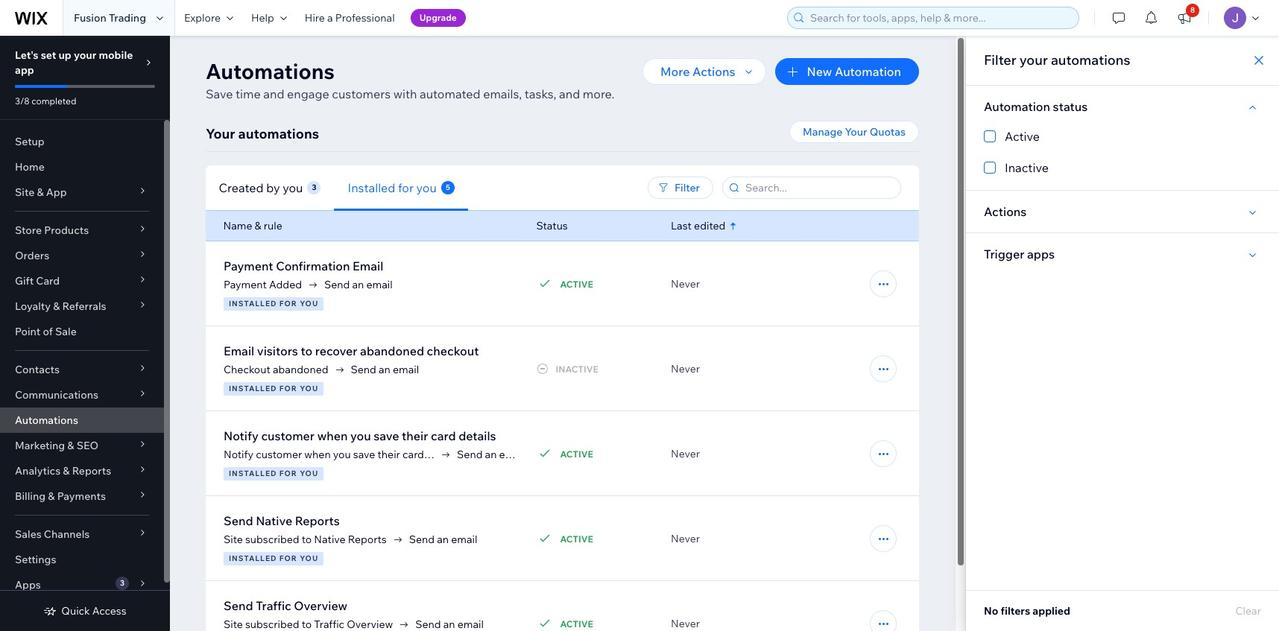 Task type: describe. For each thing, give the bounding box(es) containing it.
created
[[219, 180, 264, 195]]

active for send traffic overview
[[560, 618, 593, 629]]

gift card
[[15, 274, 60, 288]]

for for visitors
[[279, 384, 297, 394]]

analytics & reports button
[[0, 458, 164, 484]]

1 vertical spatial details
[[426, 448, 459, 461]]

you for customer
[[300, 469, 318, 479]]

emails,
[[483, 86, 522, 101]]

1 vertical spatial when
[[304, 448, 331, 461]]

edited
[[694, 219, 725, 233]]

1 notify customer when you save their card details from the top
[[224, 429, 496, 444]]

gift card button
[[0, 268, 164, 294]]

reports for send native reports
[[295, 514, 340, 528]]

inactive
[[556, 363, 598, 375]]

installed for you for customer
[[229, 469, 318, 479]]

for for confirmation
[[279, 299, 297, 309]]

setup link
[[0, 129, 164, 154]]

quick
[[61, 605, 90, 618]]

loyalty & referrals
[[15, 300, 106, 313]]

0 vertical spatial save
[[374, 429, 399, 444]]

Search for tools, apps, help & more... field
[[806, 7, 1074, 28]]

tasks,
[[525, 86, 556, 101]]

you for native
[[300, 554, 318, 564]]

automations link
[[0, 408, 164, 433]]

orders
[[15, 249, 49, 262]]

contacts
[[15, 363, 60, 376]]

automations save time and engage customers with automated emails, tasks, and more.
[[206, 58, 614, 101]]

app
[[46, 186, 67, 199]]

new automation
[[807, 64, 901, 79]]

checkout abandoned
[[224, 363, 328, 376]]

automated
[[420, 86, 480, 101]]

filter button
[[648, 177, 713, 199]]

no filters applied
[[984, 605, 1070, 618]]

last
[[671, 219, 692, 233]]

trigger
[[984, 247, 1024, 262]]

manage your quotas
[[803, 125, 906, 139]]

applied
[[1033, 605, 1070, 618]]

1 and from the left
[[263, 86, 284, 101]]

billing & payments button
[[0, 484, 164, 509]]

0 horizontal spatial native
[[256, 514, 292, 528]]

confirmation
[[276, 259, 350, 274]]

settings link
[[0, 547, 164, 572]]

last edited
[[671, 219, 725, 233]]

your inside let's set up your mobile app
[[74, 48, 96, 62]]

installed for you for native
[[229, 554, 318, 564]]

point of sale
[[15, 325, 77, 338]]

more actions button
[[643, 58, 767, 85]]

send for email visitors to recover abandoned checkout
[[351, 363, 376, 376]]

installed for payment
[[229, 299, 277, 309]]

your automations
[[206, 125, 319, 142]]

installed for notify
[[229, 469, 277, 479]]

email for payment confirmation email
[[366, 278, 393, 291]]

send an email for payment confirmation email
[[324, 278, 393, 291]]

an for email visitors to recover abandoned checkout
[[379, 363, 390, 376]]

created by you
[[219, 180, 303, 195]]

quick access
[[61, 605, 126, 618]]

app
[[15, 63, 34, 77]]

point of sale link
[[0, 319, 164, 344]]

never for email visitors to recover abandoned checkout
[[671, 362, 700, 376]]

& for marketing
[[67, 439, 74, 452]]

referrals
[[62, 300, 106, 313]]

0 horizontal spatial abandoned
[[273, 363, 328, 376]]

an for notify customer when you save their card details
[[485, 448, 497, 461]]

overview
[[294, 599, 347, 613]]

communications button
[[0, 382, 164, 408]]

upgrade
[[419, 12, 457, 23]]

store products button
[[0, 218, 164, 243]]

hire a professional link
[[296, 0, 404, 36]]

channels
[[44, 528, 90, 541]]

communications
[[15, 388, 98, 402]]

apps
[[1027, 247, 1055, 262]]

reports for analytics & reports
[[72, 464, 111, 478]]

quick access button
[[43, 605, 126, 618]]

0 vertical spatial when
[[317, 429, 348, 444]]

tab list containing created by you
[[206, 165, 569, 211]]

an for send native reports
[[437, 533, 449, 546]]

2 and from the left
[[559, 86, 580, 101]]

name
[[224, 219, 253, 233]]

trigger apps
[[984, 247, 1055, 262]]

rule
[[264, 219, 283, 233]]

1 vertical spatial save
[[353, 448, 375, 461]]

send for send native reports
[[409, 533, 435, 546]]

& for site
[[37, 186, 44, 199]]

store products
[[15, 224, 89, 237]]

& for analytics
[[63, 464, 70, 478]]

explore
[[184, 11, 221, 25]]

email visitors to recover abandoned checkout
[[224, 344, 479, 359]]

installed
[[348, 180, 396, 195]]

active for payment confirmation email
[[560, 278, 593, 290]]

access
[[92, 605, 126, 618]]

automations for automations
[[15, 414, 78, 427]]

site & app button
[[0, 180, 164, 205]]

Search... field
[[741, 177, 896, 198]]

hire
[[305, 11, 325, 25]]

no
[[984, 605, 998, 618]]

2 horizontal spatial reports
[[348, 533, 387, 546]]

loyalty
[[15, 300, 51, 313]]

completed
[[31, 95, 76, 107]]

payment for payment confirmation email
[[224, 259, 273, 274]]

Active checkbox
[[984, 127, 1261, 145]]

payment confirmation email
[[224, 259, 383, 274]]

3 inside sidebar element
[[120, 578, 124, 588]]

billing & payments
[[15, 490, 106, 503]]

settings
[[15, 553, 56, 567]]

installed for you for confirmation
[[229, 299, 318, 309]]

professional
[[335, 11, 395, 25]]

help
[[251, 11, 274, 25]]

send for notify customer when you save their card details
[[457, 448, 483, 461]]

1 horizontal spatial automation
[[984, 99, 1050, 114]]

you for visitors
[[300, 384, 318, 394]]

payment added
[[224, 278, 302, 291]]

installed for you for visitors
[[229, 384, 318, 394]]

analytics & reports
[[15, 464, 111, 478]]

manage your quotas button
[[789, 121, 919, 143]]

0 vertical spatial card
[[431, 429, 456, 444]]

8
[[1190, 5, 1195, 15]]

point
[[15, 325, 40, 338]]

for
[[398, 180, 414, 195]]

traffic
[[256, 599, 291, 613]]

a
[[327, 11, 333, 25]]

by
[[267, 180, 280, 195]]

send an email for email visitors to recover abandoned checkout
[[351, 363, 419, 376]]

let's
[[15, 48, 38, 62]]

billing
[[15, 490, 46, 503]]

0 vertical spatial abandoned
[[360, 344, 424, 359]]

1 horizontal spatial their
[[402, 429, 428, 444]]

active for notify customer when you save their card details
[[560, 448, 593, 460]]

subscribed
[[245, 533, 299, 546]]



Task type: vqa. For each thing, say whether or not it's contained in the screenshot.


Task type: locate. For each thing, give the bounding box(es) containing it.
your up "automation status"
[[1020, 51, 1048, 69]]

abandoned right recover
[[360, 344, 424, 359]]

card
[[36, 274, 60, 288]]

0 vertical spatial automations
[[1051, 51, 1130, 69]]

0 horizontal spatial your
[[206, 125, 235, 142]]

site down home
[[15, 186, 34, 199]]

0 horizontal spatial filter
[[675, 181, 700, 195]]

to right visitors
[[301, 344, 312, 359]]

payment left added on the top of the page
[[224, 278, 267, 291]]

store
[[15, 224, 42, 237]]

1 vertical spatial site
[[224, 533, 243, 546]]

you up send native reports
[[300, 469, 318, 479]]

automations inside sidebar element
[[15, 414, 78, 427]]

1 horizontal spatial reports
[[295, 514, 340, 528]]

1 payment from the top
[[224, 259, 273, 274]]

never for send traffic overview
[[671, 617, 700, 631]]

loyalty & referrals button
[[0, 294, 164, 319]]

1 horizontal spatial native
[[314, 533, 346, 546]]

you for confirmation
[[300, 299, 318, 309]]

4 for from the top
[[279, 554, 297, 564]]

customer down checkout abandoned
[[261, 429, 315, 444]]

never for payment confirmation email
[[671, 277, 700, 291]]

& inside 'popup button'
[[53, 300, 60, 313]]

1 vertical spatial automations
[[238, 125, 319, 142]]

marketing & seo button
[[0, 433, 164, 458]]

& inside popup button
[[67, 439, 74, 452]]

1 installed for you from the top
[[229, 299, 318, 309]]

fusion trading
[[74, 11, 146, 25]]

visitors
[[257, 344, 298, 359]]

1 horizontal spatial actions
[[984, 204, 1027, 219]]

and
[[263, 86, 284, 101], [559, 86, 580, 101]]

1 vertical spatial native
[[314, 533, 346, 546]]

active
[[1005, 129, 1040, 144]]

0 horizontal spatial your
[[74, 48, 96, 62]]

payment for payment added
[[224, 278, 267, 291]]

installed
[[229, 299, 277, 309], [229, 384, 277, 394], [229, 469, 277, 479], [229, 554, 277, 564]]

1 horizontal spatial and
[[559, 86, 580, 101]]

1 horizontal spatial your
[[1020, 51, 1048, 69]]

of
[[43, 325, 53, 338]]

1 horizontal spatial automations
[[206, 58, 335, 84]]

payments
[[57, 490, 106, 503]]

installed down payment added
[[229, 299, 277, 309]]

automations inside automations save time and engage customers with automated emails, tasks, and more.
[[206, 58, 335, 84]]

1 vertical spatial notify
[[224, 448, 253, 461]]

1 vertical spatial abandoned
[[273, 363, 328, 376]]

tab list
[[206, 165, 569, 211]]

1 vertical spatial automation
[[984, 99, 1050, 114]]

fusion
[[74, 11, 106, 25]]

send for payment confirmation email
[[324, 278, 350, 291]]

sales channels
[[15, 528, 90, 541]]

1 horizontal spatial automations
[[1051, 51, 1130, 69]]

filter your automations
[[984, 51, 1130, 69]]

and left the more.
[[559, 86, 580, 101]]

details
[[459, 429, 496, 444], [426, 448, 459, 461]]

abandoned down visitors
[[273, 363, 328, 376]]

2 vertical spatial reports
[[348, 533, 387, 546]]

your inside the 'manage your quotas' button
[[845, 125, 867, 139]]

name & rule
[[224, 219, 283, 233]]

0 horizontal spatial reports
[[72, 464, 111, 478]]

set
[[41, 48, 56, 62]]

site for site subscribed to native reports
[[224, 533, 243, 546]]

0 vertical spatial their
[[402, 429, 428, 444]]

8 button
[[1168, 0, 1201, 36]]

send native reports
[[224, 514, 340, 528]]

0 vertical spatial email
[[353, 259, 383, 274]]

never for notify customer when you save their card details
[[671, 447, 700, 461]]

filter up last
[[675, 181, 700, 195]]

save
[[374, 429, 399, 444], [353, 448, 375, 461]]

automation up active
[[984, 99, 1050, 114]]

time
[[236, 86, 261, 101]]

send
[[324, 278, 350, 291], [351, 363, 376, 376], [457, 448, 483, 461], [224, 514, 253, 528], [409, 533, 435, 546], [224, 599, 253, 613]]

actions inside more actions dropdown button
[[693, 64, 735, 79]]

site for site & app
[[15, 186, 34, 199]]

installed for you down subscribed
[[229, 554, 318, 564]]

4 installed from the top
[[229, 554, 277, 564]]

1 vertical spatial notify customer when you save their card details
[[224, 448, 459, 461]]

& for name
[[255, 219, 262, 233]]

0 horizontal spatial automations
[[238, 125, 319, 142]]

email for email visitors to recover abandoned checkout
[[393, 363, 419, 376]]

trading
[[109, 11, 146, 25]]

2 installed from the top
[[229, 384, 277, 394]]

automations
[[1051, 51, 1130, 69], [238, 125, 319, 142]]

2 notify from the top
[[224, 448, 253, 461]]

0 vertical spatial details
[[459, 429, 496, 444]]

quotas
[[870, 125, 906, 139]]

apps
[[15, 578, 41, 592]]

status
[[1053, 99, 1088, 114]]

reports inside popup button
[[72, 464, 111, 478]]

0 vertical spatial automations
[[206, 58, 335, 84]]

automations up status
[[1051, 51, 1130, 69]]

0 vertical spatial automation
[[835, 64, 901, 79]]

send an email
[[324, 278, 393, 291], [351, 363, 419, 376], [457, 448, 525, 461], [409, 533, 477, 546]]

mobile
[[99, 48, 133, 62]]

1 for from the top
[[279, 299, 297, 309]]

4 you from the top
[[300, 554, 318, 564]]

1 never from the top
[[671, 277, 700, 291]]

3 installed for you from the top
[[229, 469, 318, 479]]

automations down engage
[[238, 125, 319, 142]]

0 vertical spatial notify customer when you save their card details
[[224, 429, 496, 444]]

3
[[312, 182, 317, 192], [120, 578, 124, 588]]

filters
[[1001, 605, 1030, 618]]

& left seo
[[67, 439, 74, 452]]

1 vertical spatial actions
[[984, 204, 1027, 219]]

1 your from the left
[[206, 125, 235, 142]]

1 vertical spatial email
[[224, 344, 254, 359]]

sidebar element
[[0, 36, 170, 631]]

2 notify customer when you save their card details from the top
[[224, 448, 459, 461]]

payment
[[224, 259, 273, 274], [224, 278, 267, 291]]

2 you from the top
[[300, 384, 318, 394]]

installed for you down payment added
[[229, 299, 318, 309]]

& right billing on the left of the page
[[48, 490, 55, 503]]

2 payment from the top
[[224, 278, 267, 291]]

status
[[536, 219, 568, 233]]

0 horizontal spatial and
[[263, 86, 284, 101]]

& up billing & payments
[[63, 464, 70, 478]]

you down checkout abandoned
[[300, 384, 318, 394]]

and right time
[[263, 86, 284, 101]]

automation inside button
[[835, 64, 901, 79]]

customer up send native reports
[[256, 448, 302, 461]]

sales channels button
[[0, 522, 164, 547]]

& inside popup button
[[63, 464, 70, 478]]

0 vertical spatial site
[[15, 186, 34, 199]]

site subscribed to native reports
[[224, 533, 387, 546]]

1 vertical spatial their
[[378, 448, 400, 461]]

0 horizontal spatial email
[[224, 344, 254, 359]]

automation status
[[984, 99, 1088, 114]]

sale
[[55, 325, 77, 338]]

3 up access at the bottom left of page
[[120, 578, 124, 588]]

actions up trigger on the right top
[[984, 204, 1027, 219]]

0 vertical spatial customer
[[261, 429, 315, 444]]

for for customer
[[279, 469, 297, 479]]

& left 'app'
[[37, 186, 44, 199]]

send an email for send native reports
[[409, 533, 477, 546]]

notify customer when you save their card details
[[224, 429, 496, 444], [224, 448, 459, 461]]

filter
[[984, 51, 1017, 69], [675, 181, 700, 195]]

2 for from the top
[[279, 384, 297, 394]]

5
[[446, 182, 450, 192]]

installed for send
[[229, 554, 277, 564]]

recover
[[315, 344, 357, 359]]

installed for you down checkout abandoned
[[229, 384, 318, 394]]

automations up time
[[206, 58, 335, 84]]

3 for from the top
[[279, 469, 297, 479]]

sales
[[15, 528, 42, 541]]

installed for you up send native reports
[[229, 469, 318, 479]]

1 installed from the top
[[229, 299, 277, 309]]

1 vertical spatial customer
[[256, 448, 302, 461]]

0 vertical spatial actions
[[693, 64, 735, 79]]

& left rule
[[255, 219, 262, 233]]

hire a professional
[[305, 11, 395, 25]]

1 vertical spatial to
[[302, 533, 312, 546]]

email right the confirmation
[[353, 259, 383, 274]]

1 vertical spatial reports
[[295, 514, 340, 528]]

payment up payment added
[[224, 259, 273, 274]]

your right up
[[74, 48, 96, 62]]

for up send native reports
[[279, 469, 297, 479]]

your
[[74, 48, 96, 62], [1020, 51, 1048, 69]]

for for native
[[279, 554, 297, 564]]

to for subscribed
[[302, 533, 312, 546]]

1 you from the top
[[300, 299, 318, 309]]

an for payment confirmation email
[[352, 278, 364, 291]]

2 your from the left
[[845, 125, 867, 139]]

installed for email
[[229, 384, 277, 394]]

1 horizontal spatial abandoned
[[360, 344, 424, 359]]

new automation button
[[776, 58, 919, 85]]

marketing
[[15, 439, 65, 452]]

3 you from the top
[[300, 469, 318, 479]]

0 horizontal spatial automations
[[15, 414, 78, 427]]

5 never from the top
[[671, 617, 700, 631]]

3 never from the top
[[671, 447, 700, 461]]

site
[[15, 186, 34, 199], [224, 533, 243, 546]]

2 never from the top
[[671, 362, 700, 376]]

your
[[206, 125, 235, 142], [845, 125, 867, 139]]

0 horizontal spatial 3
[[120, 578, 124, 588]]

2 installed for you from the top
[[229, 384, 318, 394]]

0 vertical spatial native
[[256, 514, 292, 528]]

0 vertical spatial notify
[[224, 429, 259, 444]]

installed down checkout at the left bottom of the page
[[229, 384, 277, 394]]

site left subscribed
[[224, 533, 243, 546]]

email for notify customer when you save their card details
[[499, 448, 525, 461]]

0 horizontal spatial card
[[403, 448, 424, 461]]

an
[[352, 278, 364, 291], [379, 363, 390, 376], [485, 448, 497, 461], [437, 533, 449, 546]]

active
[[560, 278, 593, 290], [560, 448, 593, 460], [560, 533, 593, 545], [560, 618, 593, 629]]

email for send native reports
[[451, 533, 477, 546]]

automation right new
[[835, 64, 901, 79]]

filter for filter
[[675, 181, 700, 195]]

1 horizontal spatial card
[[431, 429, 456, 444]]

1 horizontal spatial your
[[845, 125, 867, 139]]

automations
[[206, 58, 335, 84], [15, 414, 78, 427]]

installed down subscribed
[[229, 554, 277, 564]]

to down send native reports
[[302, 533, 312, 546]]

to for visitors
[[301, 344, 312, 359]]

for down subscribed
[[279, 554, 297, 564]]

0 horizontal spatial their
[[378, 448, 400, 461]]

3 right the by
[[312, 182, 317, 192]]

Inactive checkbox
[[984, 159, 1261, 177]]

0 horizontal spatial automation
[[835, 64, 901, 79]]

4 active from the top
[[560, 618, 593, 629]]

1 horizontal spatial email
[[353, 259, 383, 274]]

0 vertical spatial to
[[301, 344, 312, 359]]

for down checkout abandoned
[[279, 384, 297, 394]]

0 vertical spatial reports
[[72, 464, 111, 478]]

send traffic overview
[[224, 599, 347, 613]]

4 installed for you from the top
[[229, 554, 318, 564]]

your left quotas
[[845, 125, 867, 139]]

native up subscribed
[[256, 514, 292, 528]]

added
[[269, 278, 302, 291]]

actions right the more
[[693, 64, 735, 79]]

automations up marketing
[[15, 414, 78, 427]]

active for send native reports
[[560, 533, 593, 545]]

automations for automations save time and engage customers with automated emails, tasks, and more.
[[206, 58, 335, 84]]

0 horizontal spatial actions
[[693, 64, 735, 79]]

filter inside filter "button"
[[675, 181, 700, 195]]

up
[[59, 48, 71, 62]]

1 vertical spatial payment
[[224, 278, 267, 291]]

email up checkout at the left bottom of the page
[[224, 344, 254, 359]]

& for billing
[[48, 490, 55, 503]]

0 vertical spatial filter
[[984, 51, 1017, 69]]

customer
[[261, 429, 315, 444], [256, 448, 302, 461]]

you down site subscribed to native reports
[[300, 554, 318, 564]]

3 active from the top
[[560, 533, 593, 545]]

2 active from the top
[[560, 448, 593, 460]]

1 vertical spatial automations
[[15, 414, 78, 427]]

send an email for notify customer when you save their card details
[[457, 448, 525, 461]]

1 notify from the top
[[224, 429, 259, 444]]

site inside site & app dropdown button
[[15, 186, 34, 199]]

customers
[[332, 86, 391, 101]]

installed up send native reports
[[229, 469, 277, 479]]

gift
[[15, 274, 34, 288]]

1 horizontal spatial site
[[224, 533, 243, 546]]

setup
[[15, 135, 45, 148]]

never for send native reports
[[671, 532, 700, 546]]

1 vertical spatial card
[[403, 448, 424, 461]]

for down added on the top of the page
[[279, 299, 297, 309]]

reports
[[72, 464, 111, 478], [295, 514, 340, 528], [348, 533, 387, 546]]

1 horizontal spatial 3
[[312, 182, 317, 192]]

& for loyalty
[[53, 300, 60, 313]]

your down "save"
[[206, 125, 235, 142]]

3/8 completed
[[15, 95, 76, 107]]

filter for filter your automations
[[984, 51, 1017, 69]]

you down added on the top of the page
[[300, 299, 318, 309]]

1 vertical spatial filter
[[675, 181, 700, 195]]

4 never from the top
[[671, 532, 700, 546]]

site & app
[[15, 186, 67, 199]]

1 vertical spatial 3
[[120, 578, 124, 588]]

installed for you
[[348, 180, 437, 195]]

native down send native reports
[[314, 533, 346, 546]]

& right loyalty
[[53, 300, 60, 313]]

3 installed from the top
[[229, 469, 277, 479]]

0 horizontal spatial site
[[15, 186, 34, 199]]

let's set up your mobile app
[[15, 48, 133, 77]]

1 active from the top
[[560, 278, 593, 290]]

0 vertical spatial 3
[[312, 182, 317, 192]]

abandoned
[[360, 344, 424, 359], [273, 363, 328, 376]]

filter up "automation status"
[[984, 51, 1017, 69]]

0 vertical spatial payment
[[224, 259, 273, 274]]

1 horizontal spatial filter
[[984, 51, 1017, 69]]



